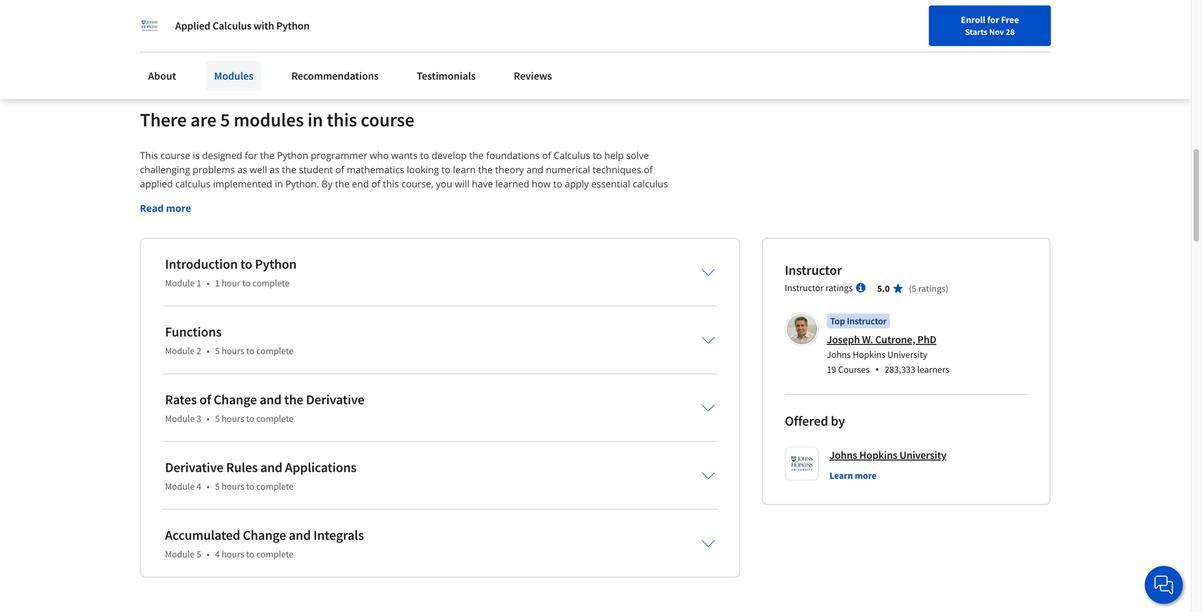 Task type: describe. For each thing, give the bounding box(es) containing it.
interested
[[570, 220, 615, 233]]

right
[[407, 249, 427, 262]]

0 vertical spatial a
[[398, 192, 403, 205]]

5 inside accumulated change and integrals module 5 • 4 hours to complete
[[197, 548, 201, 561]]

0 vertical spatial develop
[[432, 149, 467, 162]]

implemented
[[213, 178, 272, 190]]

share it on social media and in your performance review
[[163, 24, 417, 37]]

1 1 from the left
[[197, 277, 201, 289]]

complete inside accumulated change and integrals module 5 • 4 hours to complete
[[256, 548, 294, 561]]

challenges.
[[497, 192, 546, 205]]

0 vertical spatial your
[[304, 24, 324, 37]]

python down applications in the left of the page
[[304, 206, 335, 219]]

such
[[257, 234, 277, 247]]

real-
[[449, 192, 469, 205]]

if
[[526, 220, 532, 233]]

enroll for free starts nov 28
[[961, 14, 1020, 37]]

and inside rates of change and the derivative module 3 • 5 hours to complete
[[260, 391, 282, 408]]

complete inside rates of change and the derivative module 3 • 5 hours to complete
[[256, 413, 294, 425]]

are right there
[[191, 108, 217, 132]]

in down the work
[[220, 234, 228, 247]]

applied calculus with python
[[175, 19, 310, 33]]

it
[[191, 24, 198, 37]]

mathematics
[[347, 163, 405, 176]]

of left real-
[[438, 192, 447, 205]]

4 inside derivative rules and applications module 4 • 5 hours to complete
[[197, 481, 201, 493]]

and inside accumulated change and integrals module 5 • 4 hours to complete
[[289, 527, 311, 544]]

joseph w. cutrone, phd link
[[827, 333, 937, 347]]

reviews link
[[506, 61, 561, 91]]

more for learn more
[[855, 470, 877, 482]]

nov
[[990, 26, 1005, 37]]

2 1 from the left
[[215, 277, 220, 289]]

python,
[[288, 249, 321, 262]]

instructor inside top instructor joseph w. cutrone, phd johns hopkins university 19 courses • 283,333 learners
[[847, 315, 887, 327]]

all
[[378, 206, 388, 219]]

hour
[[222, 277, 241, 289]]

reviews
[[514, 69, 552, 83]]

johns hopkins university image
[[140, 16, 159, 35]]

read more button
[[140, 201, 191, 215]]

28
[[1006, 26, 1015, 37]]

joseph
[[827, 333, 861, 347]]

functions,
[[260, 220, 304, 233]]

on
[[200, 24, 212, 37]]

johns inside top instructor joseph w. cutrone, phd johns hopkins university 19 courses • 283,333 learners
[[827, 349, 851, 361]]

2 vertical spatial solve
[[140, 220, 163, 233]]

modules link
[[206, 61, 262, 91]]

businesses link
[[107, 0, 184, 27]]

looking
[[407, 163, 439, 176]]

of down programmer
[[336, 163, 345, 176]]

python inside introduction to python module 1 • 1 hour to complete
[[255, 256, 297, 273]]

readings,
[[618, 192, 659, 205]]

to inside rates of change and the derivative module 3 • 5 hours to complete
[[246, 413, 255, 425]]

rates
[[165, 391, 197, 408]]

2 horizontal spatial solve
[[627, 149, 649, 162]]

1 horizontal spatial or
[[479, 234, 488, 247]]

complete inside introduction to python module 1 • 1 hour to complete
[[253, 277, 290, 289]]

by
[[322, 178, 333, 190]]

are left all
[[361, 206, 376, 219]]

career
[[874, 43, 900, 55]]

283,333
[[885, 364, 916, 376]]

module inside accumulated change and integrals module 5 • 4 hours to complete
[[165, 548, 195, 561]]

( 5 ratings )
[[909, 283, 949, 295]]

english
[[931, 42, 964, 56]]

hours inside derivative rules and applications module 4 • 5 hours to complete
[[222, 481, 244, 493]]

module inside derivative rules and applications module 4 • 5 hours to complete
[[165, 481, 195, 493]]

to inside derivative rules and applications module 4 • 5 hours to complete
[[246, 481, 255, 493]]

variety
[[406, 192, 436, 205]]

learn
[[830, 470, 854, 482]]

modules
[[214, 69, 254, 83]]

5 right the 5.0
[[912, 283, 917, 295]]

testimonials
[[417, 69, 476, 83]]

• inside introduction to python module 1 • 1 hour to complete
[[207, 277, 210, 289]]

hours inside accumulated change and integrals module 5 • 4 hours to complete
[[222, 548, 244, 561]]

learners
[[918, 364, 950, 376]]

how
[[532, 178, 551, 190]]

3
[[197, 413, 201, 425]]

find your new career
[[815, 43, 900, 55]]

this
[[140, 149, 158, 162]]

top instructor joseph w. cutrone, phd johns hopkins university 19 courses • 283,333 learners
[[827, 315, 950, 377]]

you.
[[445, 249, 464, 262]]

chat with us image
[[1154, 574, 1175, 596]]

1 vertical spatial applied
[[292, 234, 325, 247]]

module inside rates of change and the derivative module 3 • 5 hours to complete
[[165, 413, 195, 425]]

work
[[214, 220, 236, 233]]

provided
[[391, 206, 430, 219]]

find
[[815, 43, 833, 55]]

starts
[[966, 26, 988, 37]]

science,
[[378, 234, 413, 247]]

johns hopkins university link
[[830, 447, 947, 464]]

in left 'python.'
[[275, 178, 283, 190]]

applied
[[175, 19, 211, 33]]

by
[[831, 413, 845, 430]]

lectures,
[[579, 192, 616, 205]]

python up student
[[277, 149, 308, 162]]

1 horizontal spatial ratings
[[919, 283, 946, 295]]

0 horizontal spatial applied
[[140, 178, 173, 190]]

0 horizontal spatial is
[[193, 149, 200, 162]]

(
[[909, 283, 912, 295]]

need
[[614, 234, 636, 247]]

4 inside accumulated change and integrals module 5 • 4 hours to complete
[[215, 548, 220, 561]]

complete inside derivative rules and applications module 4 • 5 hours to complete
[[256, 481, 294, 493]]

robust
[[231, 192, 260, 205]]

introduction to python module 1 • 1 hour to complete
[[165, 256, 297, 289]]

recommendations
[[292, 69, 379, 83]]

theory
[[495, 163, 524, 176]]

1 vertical spatial concepts
[[178, 234, 217, 247]]

1 horizontal spatial for
[[430, 249, 443, 262]]

0 horizontal spatial for
[[245, 149, 258, 162]]

there
[[140, 108, 187, 132]]

0 horizontal spatial apply
[[387, 220, 411, 233]]

university inside top instructor joseph w. cutrone, phd johns hopkins university 19 courses • 283,333 learners
[[888, 349, 928, 361]]

just
[[596, 234, 612, 247]]

1 vertical spatial techniques
[[618, 206, 666, 219]]

to inside functions module 2 • 5 hours to complete
[[246, 345, 255, 357]]

2
[[197, 345, 201, 357]]

examples,
[[176, 206, 220, 219]]

data
[[356, 234, 375, 247]]

rules
[[226, 459, 258, 476]]

in right media
[[293, 24, 301, 37]]

2 horizontal spatial or
[[584, 234, 593, 247]]

problems
[[193, 163, 235, 176]]

2 vertical spatial develop
[[140, 234, 175, 247]]

accumulated
[[165, 527, 240, 544]]

compute
[[325, 220, 365, 233]]

review
[[387, 24, 417, 37]]

rates of change and the derivative module 3 • 5 hours to complete
[[165, 391, 365, 425]]

applications
[[297, 192, 350, 205]]

course,
[[402, 178, 434, 190]]

learn more button
[[830, 469, 877, 483]]

recommendations link
[[283, 61, 387, 91]]

change inside rates of change and the derivative module 3 • 5 hours to complete
[[214, 391, 257, 408]]

applications
[[285, 459, 357, 476]]

1 vertical spatial this
[[383, 178, 399, 190]]

more for read more
[[166, 202, 191, 215]]

of right refresher
[[184, 249, 193, 262]]

are up the intelligence,
[[553, 220, 568, 233]]

learn more
[[830, 470, 877, 482]]



Task type: vqa. For each thing, say whether or not it's contained in the screenshot.


Task type: locate. For each thing, give the bounding box(es) containing it.
1 horizontal spatial solve
[[373, 192, 396, 205]]

your
[[304, 24, 324, 37], [835, 43, 853, 55]]

hours down rules on the bottom of page
[[222, 481, 244, 493]]

5 module from the top
[[165, 548, 195, 561]]

a down 'starting'
[[639, 234, 644, 247]]

as right well
[[270, 163, 280, 176]]

2 module from the top
[[165, 345, 195, 357]]

are
[[191, 108, 217, 132], [361, 206, 376, 219], [524, 206, 539, 219], [553, 220, 568, 233]]

your left performance
[[304, 24, 324, 37]]

calculus up numerical
[[554, 149, 591, 162]]

derivative
[[306, 391, 365, 408], [165, 459, 224, 476]]

0 vertical spatial concepts
[[140, 192, 180, 205]]

1 vertical spatial is
[[397, 249, 404, 262]]

in down such
[[277, 249, 285, 262]]

solve up all
[[373, 192, 396, 205]]

testimonials link
[[409, 61, 484, 91]]

read
[[140, 202, 164, 215]]

0 vertical spatial with
[[254, 19, 274, 33]]

2 vertical spatial course
[[365, 249, 395, 262]]

hopkins
[[853, 349, 886, 361], [860, 449, 898, 462]]

or down integrals.
[[479, 234, 488, 247]]

johns down joseph
[[827, 349, 851, 361]]

illustrate
[[576, 206, 615, 219]]

your right find
[[835, 43, 853, 55]]

0 vertical spatial instructor
[[785, 262, 842, 279]]

hours inside functions module 2 • 5 hours to complete
[[222, 345, 244, 357]]

share
[[163, 24, 189, 37]]

0 vertical spatial is
[[193, 149, 200, 162]]

johns inside johns hopkins university link
[[830, 449, 858, 462]]

or down interested
[[584, 234, 593, 247]]

• left 283,333
[[876, 362, 880, 377]]

4 hours from the top
[[222, 548, 244, 561]]

0 vertical spatial applied
[[140, 178, 173, 190]]

performance
[[326, 24, 385, 37]]

module
[[165, 277, 195, 289], [165, 345, 195, 357], [165, 413, 195, 425], [165, 481, 195, 493], [165, 548, 195, 561]]

hours inside rates of change and the derivative module 3 • 5 hours to complete
[[222, 413, 244, 425]]

• inside rates of change and the derivative module 3 • 5 hours to complete
[[207, 413, 210, 425]]

1 vertical spatial your
[[835, 43, 853, 55]]

0 horizontal spatial calculus
[[213, 19, 252, 33]]

will
[[455, 178, 470, 190]]

student
[[299, 163, 333, 176]]

solve down worked at top
[[140, 220, 163, 233]]

foundations
[[486, 149, 540, 162]]

designed
[[202, 149, 242, 162]]

4 up accumulated
[[197, 481, 201, 493]]

derivative inside rates of change and the derivative module 3 • 5 hours to complete
[[306, 391, 365, 408]]

course up challenging
[[161, 149, 190, 162]]

for up well
[[245, 149, 258, 162]]

1 horizontal spatial 4
[[215, 548, 220, 561]]

ratings up top
[[826, 282, 853, 294]]

apply up science, at the top left of the page
[[387, 220, 411, 233]]

instructor for instructor
[[785, 262, 842, 279]]

1 vertical spatial course
[[161, 149, 190, 162]]

with inside this course is designed for the python programmer who wants to develop the foundations of calculus to help solve challenging problems as well as the student of mathematics looking to learn the theory and numerical techniques of applied calculus implemented in python. by the end of this course, you will have learned how to apply essential calculus concepts to develop robust python applications that solve a variety of real-world challenges.  video lectures, readings, worked examples, assessments, and python code are all provided in the course. these are used to illustrate techniques to solve equations, work with functions, and compute and apply derivatives and integrals. if you are interested in starting to develop concepts in fields such as applied math, data science, cybersecurity, or artificial intelligence, or just need a refresher of calculus or coding in python, then this course is right for you.
[[239, 220, 258, 233]]

solve
[[627, 149, 649, 162], [373, 192, 396, 205], [140, 220, 163, 233]]

johns up learn
[[830, 449, 858, 462]]

1 horizontal spatial a
[[639, 234, 644, 247]]

techniques down readings,
[[618, 206, 666, 219]]

as down functions,
[[280, 234, 290, 247]]

about link
[[140, 61, 184, 91]]

for inside enroll for free starts nov 28
[[988, 14, 1000, 26]]

1 horizontal spatial your
[[835, 43, 853, 55]]

1 horizontal spatial apply
[[565, 178, 589, 190]]

the
[[260, 149, 275, 162], [469, 149, 484, 162], [282, 163, 297, 176], [478, 163, 493, 176], [335, 178, 350, 190], [444, 206, 458, 219], [284, 391, 304, 408]]

more inside read more button
[[166, 202, 191, 215]]

1 vertical spatial change
[[243, 527, 286, 544]]

0 horizontal spatial 4
[[197, 481, 201, 493]]

5 up designed
[[220, 108, 230, 132]]

1 horizontal spatial calculus
[[554, 149, 591, 162]]

derivative inside derivative rules and applications module 4 • 5 hours to complete
[[165, 459, 224, 476]]

hopkins down w.
[[853, 349, 886, 361]]

1 vertical spatial with
[[239, 220, 258, 233]]

more inside "learn more" button
[[855, 470, 877, 482]]

more up equations,
[[166, 202, 191, 215]]

course down data
[[365, 249, 395, 262]]

• right 2
[[207, 345, 210, 357]]

4 module from the top
[[165, 481, 195, 493]]

0 horizontal spatial your
[[304, 24, 324, 37]]

1 horizontal spatial develop
[[194, 192, 229, 205]]

3 module from the top
[[165, 413, 195, 425]]

5 down accumulated
[[197, 548, 201, 561]]

0 horizontal spatial solve
[[140, 220, 163, 233]]

1 vertical spatial develop
[[194, 192, 229, 205]]

None search field
[[193, 36, 519, 63]]

5 up accumulated
[[215, 481, 220, 493]]

0 vertical spatial more
[[166, 202, 191, 215]]

1 hours from the top
[[222, 345, 244, 357]]

5 right 2
[[215, 345, 220, 357]]

find your new career link
[[808, 41, 907, 58]]

concepts down equations,
[[178, 234, 217, 247]]

develop up learn
[[432, 149, 467, 162]]

instructor for instructor ratings
[[785, 282, 824, 294]]

of up numerical
[[542, 149, 551, 162]]

0 horizontal spatial a
[[398, 192, 403, 205]]

module inside functions module 2 • 5 hours to complete
[[165, 345, 195, 357]]

0 horizontal spatial ratings
[[826, 282, 853, 294]]

0 vertical spatial you
[[436, 178, 453, 190]]

techniques down help
[[593, 163, 642, 176]]

0 vertical spatial change
[[214, 391, 257, 408]]

apply
[[565, 178, 589, 190], [387, 220, 411, 233]]

1 vertical spatial more
[[855, 470, 877, 482]]

instructor up w.
[[847, 315, 887, 327]]

ratings right (
[[919, 283, 946, 295]]

applied down challenging
[[140, 178, 173, 190]]

• inside top instructor joseph w. cutrone, phd johns hopkins university 19 courses • 283,333 learners
[[876, 362, 880, 377]]

the inside rates of change and the derivative module 3 • 5 hours to complete
[[284, 391, 304, 408]]

0 vertical spatial johns
[[827, 349, 851, 361]]

is down science, at the top left of the page
[[397, 249, 404, 262]]

3 hours from the top
[[222, 481, 244, 493]]

0 vertical spatial this
[[327, 108, 357, 132]]

• up accumulated
[[207, 481, 210, 493]]

university
[[888, 349, 928, 361], [900, 449, 947, 462]]

to inside accumulated change and integrals module 5 • 4 hours to complete
[[246, 548, 255, 561]]

you left will
[[436, 178, 453, 190]]

1 vertical spatial 4
[[215, 548, 220, 561]]

integrals
[[314, 527, 364, 544]]

hours down accumulated
[[222, 548, 244, 561]]

calculus inside this course is designed for the python programmer who wants to develop the foundations of calculus to help solve challenging problems as well as the student of mathematics looking to learn the theory and numerical techniques of applied calculus implemented in python. by the end of this course, you will have learned how to apply essential calculus concepts to develop robust python applications that solve a variety of real-world challenges.  video lectures, readings, worked examples, assessments, and python code are all provided in the course. these are used to illustrate techniques to solve equations, work with functions, and compute and apply derivatives and integrals. if you are interested in starting to develop concepts in fields such as applied math, data science, cybersecurity, or artificial intelligence, or just need a refresher of calculus or coding in python, then this course is right for you.
[[554, 149, 591, 162]]

0 vertical spatial calculus
[[213, 19, 252, 33]]

0 horizontal spatial 1
[[197, 277, 201, 289]]

0 horizontal spatial more
[[166, 202, 191, 215]]

1 horizontal spatial you
[[535, 220, 551, 233]]

module inside introduction to python module 1 • 1 hour to complete
[[165, 277, 195, 289]]

equations,
[[165, 220, 212, 233]]

accumulated change and integrals module 5 • 4 hours to complete
[[165, 527, 364, 561]]

top
[[831, 315, 846, 327]]

1 vertical spatial a
[[639, 234, 644, 247]]

instructor ratings
[[785, 282, 853, 294]]

calculus down problems
[[175, 178, 211, 190]]

2 horizontal spatial for
[[988, 14, 1000, 26]]

well
[[250, 163, 267, 176]]

that
[[353, 192, 370, 205]]

are up if
[[524, 206, 539, 219]]

then
[[324, 249, 344, 262]]

of down mathematics
[[372, 178, 381, 190]]

0 vertical spatial derivative
[[306, 391, 365, 408]]

wants
[[391, 149, 418, 162]]

0 horizontal spatial develop
[[140, 234, 175, 247]]

as up "implemented"
[[238, 163, 247, 176]]

1 horizontal spatial is
[[397, 249, 404, 262]]

19
[[827, 364, 837, 376]]

johns hopkins university
[[830, 449, 947, 462]]

media
[[242, 24, 271, 37]]

of inside rates of change and the derivative module 3 • 5 hours to complete
[[200, 391, 211, 408]]

joseph w. cutrone, phd image
[[787, 315, 817, 344]]

change
[[214, 391, 257, 408], [243, 527, 286, 544]]

• right the 3
[[207, 413, 210, 425]]

1 vertical spatial calculus
[[554, 149, 591, 162]]

learned
[[496, 178, 530, 190]]

phd
[[918, 333, 937, 347]]

2 vertical spatial for
[[430, 249, 443, 262]]

4 down accumulated
[[215, 548, 220, 561]]

video
[[551, 192, 576, 205]]

python down 'python.'
[[263, 192, 294, 205]]

calculus right on on the top
[[213, 19, 252, 33]]

0 horizontal spatial you
[[436, 178, 453, 190]]

this up programmer
[[327, 108, 357, 132]]

hopkins up "learn more" button
[[860, 449, 898, 462]]

1 vertical spatial for
[[245, 149, 258, 162]]

change right rates
[[214, 391, 257, 408]]

about
[[148, 69, 176, 83]]

1 vertical spatial apply
[[387, 220, 411, 233]]

develop up refresher
[[140, 234, 175, 247]]

a
[[398, 192, 403, 205], [639, 234, 644, 247]]

1 horizontal spatial more
[[855, 470, 877, 482]]

starting
[[629, 220, 662, 233]]

or down "fields" on the top left of page
[[233, 249, 243, 262]]

help
[[605, 149, 624, 162]]

develop up the examples,
[[194, 192, 229, 205]]

1 vertical spatial instructor
[[785, 282, 824, 294]]

numerical
[[546, 163, 590, 176]]

hours right the 3
[[222, 413, 244, 425]]

hopkins inside top instructor joseph w. cutrone, phd johns hopkins university 19 courses • 283,333 learners
[[853, 349, 886, 361]]

module down rates
[[165, 413, 195, 425]]

social
[[214, 24, 240, 37]]

functions module 2 • 5 hours to complete
[[165, 324, 294, 357]]

0 horizontal spatial derivative
[[165, 459, 224, 476]]

• inside accumulated change and integrals module 5 • 4 hours to complete
[[207, 548, 210, 561]]

a up the provided at the left
[[398, 192, 403, 205]]

offered by
[[785, 413, 845, 430]]

with right social
[[254, 19, 274, 33]]

read more
[[140, 202, 191, 215]]

0 vertical spatial hopkins
[[853, 349, 886, 361]]

1 left hour on the left top
[[215, 277, 220, 289]]

coursera career certificate image
[[795, 0, 1021, 78]]

and inside derivative rules and applications module 4 • 5 hours to complete
[[261, 459, 283, 476]]

instructor
[[785, 262, 842, 279], [785, 282, 824, 294], [847, 315, 887, 327]]

• down "introduction"
[[207, 277, 210, 289]]

2 horizontal spatial develop
[[432, 149, 467, 162]]

• down accumulated
[[207, 548, 210, 561]]

world
[[469, 192, 495, 205]]

integrals.
[[483, 220, 524, 233]]

python down such
[[255, 256, 297, 273]]

1 vertical spatial you
[[535, 220, 551, 233]]

5 inside derivative rules and applications module 4 • 5 hours to complete
[[215, 481, 220, 493]]

for up nov
[[988, 14, 1000, 26]]

0 vertical spatial university
[[888, 349, 928, 361]]

is
[[193, 149, 200, 162], [397, 249, 404, 262]]

artificial
[[491, 234, 526, 247]]

ratings
[[826, 282, 853, 294], [919, 283, 946, 295]]

1 horizontal spatial applied
[[292, 234, 325, 247]]

more right learn
[[855, 470, 877, 482]]

5 right the 3
[[215, 413, 220, 425]]

module down accumulated
[[165, 548, 195, 561]]

2 vertical spatial instructor
[[847, 315, 887, 327]]

have
[[472, 178, 493, 190]]

complete inside functions module 2 • 5 hours to complete
[[256, 345, 294, 357]]

programmer
[[311, 149, 368, 162]]

intelligence,
[[528, 234, 581, 247]]

coding
[[245, 249, 274, 262]]

calculus down the work
[[195, 249, 230, 262]]

•
[[207, 277, 210, 289], [207, 345, 210, 357], [876, 362, 880, 377], [207, 413, 210, 425], [207, 481, 210, 493], [207, 548, 210, 561]]

1 vertical spatial derivative
[[165, 459, 224, 476]]

module up accumulated
[[165, 481, 195, 493]]

module left 2
[[165, 345, 195, 357]]

2 vertical spatial this
[[346, 249, 363, 262]]

)
[[946, 283, 949, 295]]

with
[[254, 19, 274, 33], [239, 220, 258, 233]]

instructor up the instructor ratings
[[785, 262, 842, 279]]

• inside functions module 2 • 5 hours to complete
[[207, 345, 210, 357]]

5.0
[[878, 283, 890, 295]]

or
[[479, 234, 488, 247], [584, 234, 593, 247], [233, 249, 243, 262]]

math,
[[327, 234, 353, 247]]

who
[[370, 149, 389, 162]]

with down assessments,
[[239, 220, 258, 233]]

of up the 3
[[200, 391, 211, 408]]

python right media
[[276, 19, 310, 33]]

1 vertical spatial hopkins
[[860, 449, 898, 462]]

challenging
[[140, 163, 190, 176]]

2 hours from the top
[[222, 413, 244, 425]]

applied up python,
[[292, 234, 325, 247]]

essential
[[592, 178, 631, 190]]

show notifications image
[[1009, 44, 1025, 60]]

change inside accumulated change and integrals module 5 • 4 hours to complete
[[243, 527, 286, 544]]

1 module from the top
[[165, 277, 195, 289]]

you
[[436, 178, 453, 190], [535, 220, 551, 233]]

1 horizontal spatial 1
[[215, 277, 220, 289]]

modules
[[234, 108, 304, 132]]

calculus up readings,
[[633, 178, 668, 190]]

this down data
[[346, 249, 363, 262]]

1 down "introduction"
[[197, 277, 201, 289]]

0 vertical spatial 4
[[197, 481, 201, 493]]

0 vertical spatial for
[[988, 14, 1000, 26]]

to
[[420, 149, 429, 162], [593, 149, 602, 162], [442, 163, 451, 176], [554, 178, 563, 190], [182, 192, 191, 205], [565, 206, 574, 219], [669, 206, 678, 219], [665, 220, 674, 233], [240, 256, 252, 273], [242, 277, 251, 289], [246, 345, 255, 357], [246, 413, 255, 425], [246, 481, 255, 493], [246, 548, 255, 561]]

of up readings,
[[644, 163, 653, 176]]

0 vertical spatial apply
[[565, 178, 589, 190]]

in up derivatives
[[433, 206, 441, 219]]

is up problems
[[193, 149, 200, 162]]

in up programmer
[[308, 108, 323, 132]]

1 vertical spatial university
[[900, 449, 947, 462]]

hours right 2
[[222, 345, 244, 357]]

concepts up worked at top
[[140, 192, 180, 205]]

1 horizontal spatial derivative
[[306, 391, 365, 408]]

there are 5 modules in this course
[[140, 108, 415, 132]]

0 vertical spatial course
[[361, 108, 415, 132]]

0 horizontal spatial or
[[233, 249, 243, 262]]

0 vertical spatial solve
[[627, 149, 649, 162]]

courses
[[839, 364, 870, 376]]

• inside derivative rules and applications module 4 • 5 hours to complete
[[207, 481, 210, 493]]

1 vertical spatial johns
[[830, 449, 858, 462]]

concepts
[[140, 192, 180, 205], [178, 234, 217, 247]]

derivatives
[[413, 220, 461, 233]]

5 inside rates of change and the derivative module 3 • 5 hours to complete
[[215, 413, 220, 425]]

you right if
[[535, 220, 551, 233]]

solve right help
[[627, 149, 649, 162]]

5 inside functions module 2 • 5 hours to complete
[[215, 345, 220, 357]]

for down cybersecurity,
[[430, 249, 443, 262]]

1 vertical spatial solve
[[373, 192, 396, 205]]

this down mathematics
[[383, 178, 399, 190]]

0 vertical spatial techniques
[[593, 163, 642, 176]]

in up need
[[618, 220, 626, 233]]

course up who
[[361, 108, 415, 132]]

cutrone,
[[876, 333, 916, 347]]



